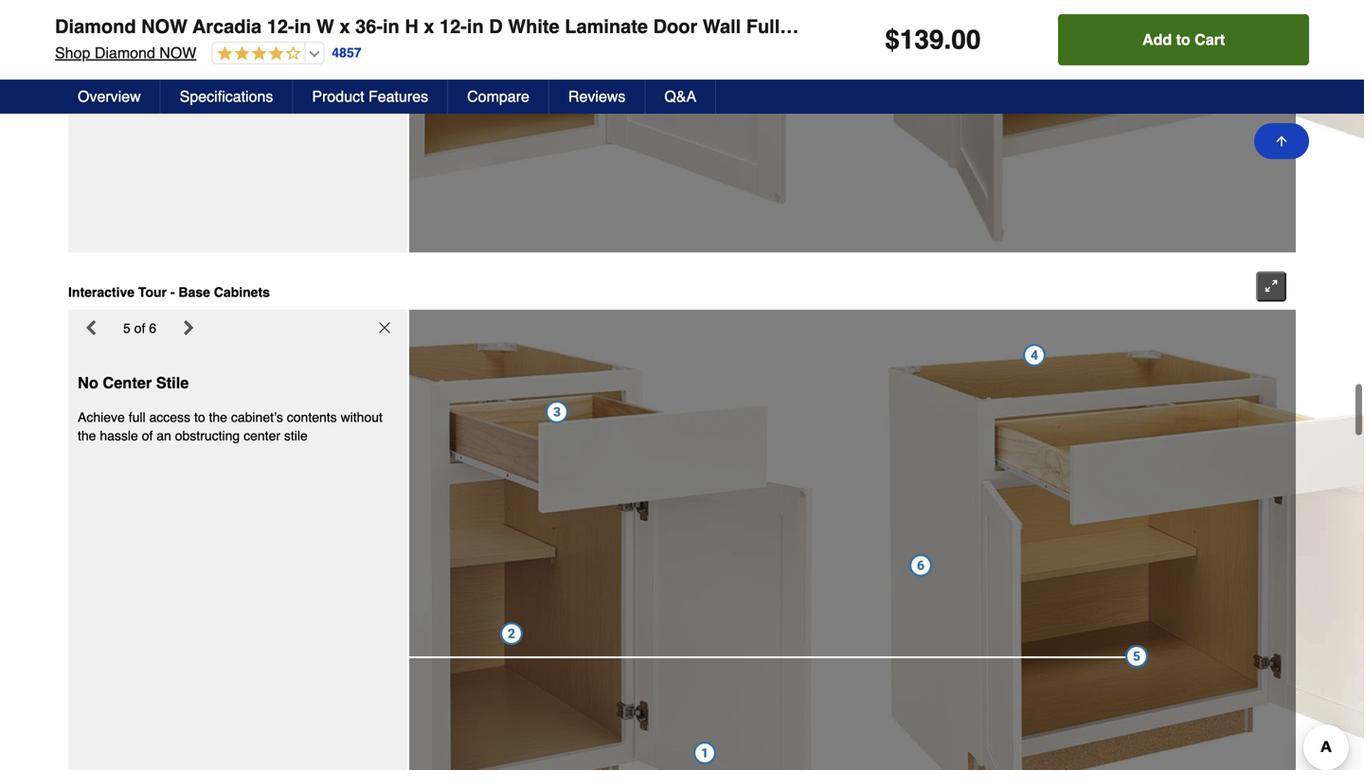 Task type: vqa. For each thing, say whether or not it's contained in the screenshot.
Of
yes



Task type: describe. For each thing, give the bounding box(es) containing it.
compare
[[467, 88, 530, 105]]

add
[[1143, 31, 1173, 48]]

reviews button
[[550, 80, 646, 114]]

contents
[[287, 410, 337, 425]]

achieve
[[78, 410, 125, 425]]

features
[[369, 88, 429, 105]]

5 of 6
[[123, 321, 156, 336]]

139
[[900, 25, 945, 55]]

1 12- from the left
[[267, 16, 294, 37]]

shop
[[55, 44, 90, 62]]

hassle
[[100, 429, 138, 444]]

product features button
[[293, 80, 448, 114]]

1 vertical spatial the
[[78, 429, 96, 444]]

2 in from the left
[[383, 16, 400, 37]]

add to cart
[[1143, 31, 1226, 48]]

1 horizontal spatial the
[[209, 410, 227, 425]]

.
[[945, 25, 952, 55]]

1 x from the left
[[340, 16, 350, 37]]

cart
[[1195, 31, 1226, 48]]

diamond now arcadia 12-in w x 36-in h x 12-in d white laminate door wall fully assembled cabinet (recessed panel shaker door style)
[[55, 16, 1302, 37]]

1 door from the left
[[654, 16, 698, 37]]

stile
[[156, 375, 189, 393]]

wall
[[703, 16, 741, 37]]

cabinets
[[214, 285, 270, 300]]

obstructing
[[175, 429, 240, 444]]

without
[[341, 410, 383, 425]]

shaker
[[1133, 16, 1196, 37]]

fully
[[747, 16, 791, 37]]

white
[[508, 16, 560, 37]]

2 12- from the left
[[440, 16, 467, 37]]

3 in from the left
[[467, 16, 484, 37]]

an
[[157, 429, 171, 444]]

assembled
[[796, 16, 897, 37]]

product
[[312, 88, 364, 105]]

4 stars image
[[213, 45, 301, 63]]

-
[[171, 285, 175, 300]]

achieve full access to the cabinet's contents without the hassle of an obstructing center stile
[[78, 410, 383, 444]]

panel
[[1077, 16, 1127, 37]]

q&a
[[665, 88, 697, 105]]

cabinet
[[902, 16, 971, 37]]

0 vertical spatial of
[[134, 321, 145, 336]]

6
[[149, 321, 156, 336]]

q&a button
[[646, 80, 717, 114]]

1 vertical spatial now
[[160, 44, 197, 62]]

product features
[[312, 88, 429, 105]]

overview button
[[59, 80, 161, 114]]

style)
[[1251, 16, 1302, 37]]

arrow up image
[[1275, 134, 1290, 149]]

specifications
[[180, 88, 273, 105]]

to inside button
[[1177, 31, 1191, 48]]

d
[[489, 16, 503, 37]]

$
[[885, 25, 900, 55]]

(recessed
[[977, 16, 1072, 37]]

5
[[123, 321, 131, 336]]

base
[[179, 285, 210, 300]]

$ 139 . 00
[[885, 25, 981, 55]]

shop diamond now
[[55, 44, 197, 62]]



Task type: locate. For each thing, give the bounding box(es) containing it.
cabinet's
[[231, 410, 283, 425]]

1 horizontal spatial in
[[383, 16, 400, 37]]

door
[[654, 16, 698, 37], [1201, 16, 1245, 37]]

0 vertical spatial diamond
[[55, 16, 136, 37]]

2 x from the left
[[424, 16, 435, 37]]

of right 5
[[134, 321, 145, 336]]

x
[[340, 16, 350, 37], [424, 16, 435, 37]]

0 horizontal spatial to
[[194, 410, 205, 425]]

laminate
[[565, 16, 648, 37]]

the up obstructing
[[209, 410, 227, 425]]

to right 'add'
[[1177, 31, 1191, 48]]

2 door from the left
[[1201, 16, 1245, 37]]

to
[[1177, 31, 1191, 48], [194, 410, 205, 425]]

to up obstructing
[[194, 410, 205, 425]]

of inside achieve full access to the cabinet's contents without the hassle of an obstructing center stile
[[142, 429, 153, 444]]

the
[[209, 410, 227, 425], [78, 429, 96, 444]]

12-
[[267, 16, 294, 37], [440, 16, 467, 37]]

access
[[149, 410, 191, 425]]

0 vertical spatial now
[[141, 16, 188, 37]]

1 vertical spatial of
[[142, 429, 153, 444]]

in
[[294, 16, 311, 37], [383, 16, 400, 37], [467, 16, 484, 37]]

no center stile
[[78, 375, 189, 393]]

1 vertical spatial to
[[194, 410, 205, 425]]

no
[[78, 375, 98, 393]]

x right the h
[[424, 16, 435, 37]]

0 horizontal spatial the
[[78, 429, 96, 444]]

interactive tour - base cabinets
[[68, 285, 270, 300]]

specifications button
[[161, 80, 293, 114]]

36-
[[356, 16, 383, 37]]

center
[[244, 429, 281, 444]]

interactive
[[68, 285, 135, 300]]

w
[[317, 16, 334, 37]]

add to cart button
[[1059, 14, 1310, 65]]

0 vertical spatial the
[[209, 410, 227, 425]]

12- up 4 stars image
[[267, 16, 294, 37]]

to inside achieve full access to the cabinet's contents without the hassle of an obstructing center stile
[[194, 410, 205, 425]]

2 horizontal spatial in
[[467, 16, 484, 37]]

overview
[[78, 88, 141, 105]]

the down achieve
[[78, 429, 96, 444]]

1 horizontal spatial door
[[1201, 16, 1245, 37]]

0 horizontal spatial x
[[340, 16, 350, 37]]

0 horizontal spatial door
[[654, 16, 698, 37]]

diamond up shop
[[55, 16, 136, 37]]

arcadia
[[193, 16, 262, 37]]

now up shop diamond now on the left top
[[141, 16, 188, 37]]

full
[[129, 410, 146, 425]]

of left an
[[142, 429, 153, 444]]

0 horizontal spatial 12-
[[267, 16, 294, 37]]

now down arcadia
[[160, 44, 197, 62]]

reviews
[[569, 88, 626, 105]]

1 horizontal spatial x
[[424, 16, 435, 37]]

of
[[134, 321, 145, 336], [142, 429, 153, 444]]

stile
[[284, 429, 308, 444]]

in left w
[[294, 16, 311, 37]]

12- right the h
[[440, 16, 467, 37]]

compare button
[[448, 80, 550, 114]]

0 vertical spatial to
[[1177, 31, 1191, 48]]

4857
[[332, 45, 362, 60]]

diamond
[[55, 16, 136, 37], [95, 44, 155, 62]]

center
[[103, 375, 152, 393]]

1 horizontal spatial to
[[1177, 31, 1191, 48]]

in left d on the left of the page
[[467, 16, 484, 37]]

door left wall
[[654, 16, 698, 37]]

1 vertical spatial diamond
[[95, 44, 155, 62]]

x right w
[[340, 16, 350, 37]]

0 horizontal spatial in
[[294, 16, 311, 37]]

diamond up overview on the left of the page
[[95, 44, 155, 62]]

h
[[405, 16, 419, 37]]

door left style)
[[1201, 16, 1245, 37]]

now
[[141, 16, 188, 37], [160, 44, 197, 62]]

1 in from the left
[[294, 16, 311, 37]]

1 horizontal spatial 12-
[[440, 16, 467, 37]]

00
[[952, 25, 981, 55]]

tour
[[138, 285, 167, 300]]

in left the h
[[383, 16, 400, 37]]



